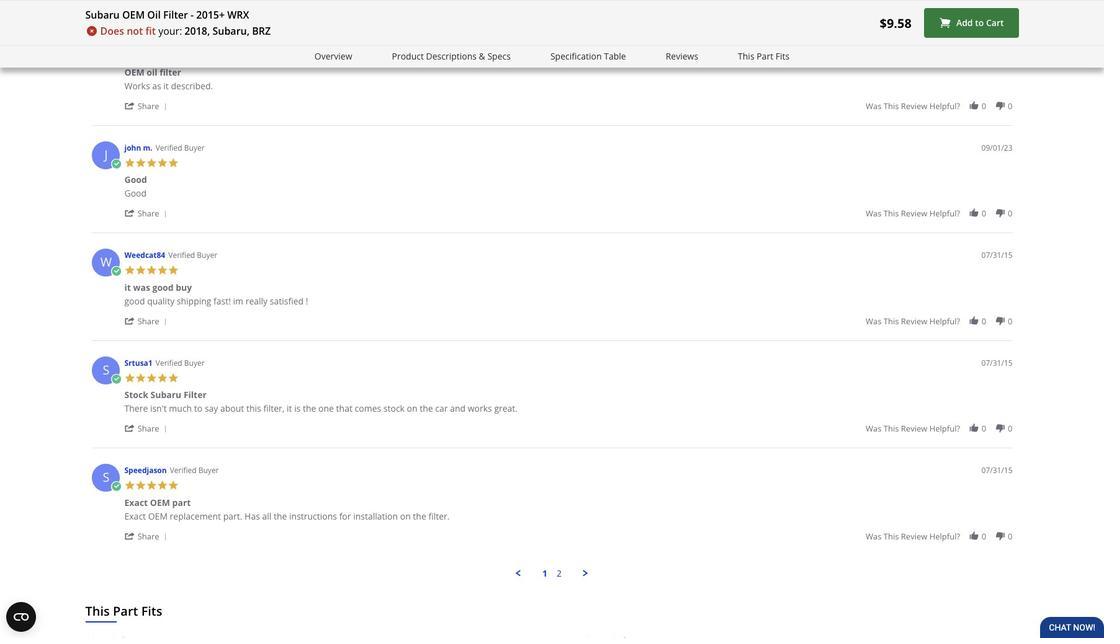 Task type: locate. For each thing, give the bounding box(es) containing it.
exact oem part heading
[[124, 497, 191, 511]]

open widget image
[[6, 603, 36, 633]]

fast!
[[214, 295, 231, 307]]

review date 07/31/15 element down the vote down review by srtusa1 on 31 jul 2015 image
[[982, 466, 1013, 476]]

star image
[[124, 158, 135, 168], [157, 158, 168, 168], [124, 265, 135, 276], [135, 265, 146, 276], [146, 265, 157, 276], [157, 265, 168, 276], [124, 373, 135, 384], [146, 373, 157, 384], [157, 373, 168, 384], [168, 373, 179, 384]]

part.
[[223, 511, 242, 523]]

share down as
[[138, 100, 159, 112]]

it left is
[[287, 403, 292, 415]]

good
[[124, 174, 147, 186], [124, 188, 147, 199]]

1 vertical spatial to
[[194, 403, 203, 415]]

1 vertical spatial subaru
[[151, 389, 181, 401]]

07/31/15 for that
[[982, 358, 1013, 369]]

s left speedjason
[[103, 470, 110, 486]]

share button down good good
[[124, 207, 171, 219]]

share button for exact oem part exact oem replacement part. has all the instructions for installation on the filter.
[[124, 531, 171, 542]]

circle checkmark image for w
[[111, 266, 122, 277]]

0 vertical spatial reviews
[[100, 1, 139, 15]]

to left say
[[194, 403, 203, 415]]

share down exact oem part heading
[[138, 531, 159, 542]]

1 vertical spatial this
[[85, 604, 110, 620]]

share image down works
[[124, 100, 135, 111]]

0 right vote up review by adlai a. on  6 oct 2023 icon
[[982, 100, 987, 112]]

1 horizontal spatial part
[[757, 50, 774, 62]]

0 horizontal spatial good
[[124, 295, 145, 307]]

1 horizontal spatial reviews
[[666, 50, 699, 62]]

was this review helpful? for for
[[866, 531, 961, 542]]

circle checkmark image
[[111, 374, 122, 385], [111, 482, 122, 493]]

verified
[[156, 35, 182, 45], [156, 143, 182, 153], [168, 250, 195, 261], [156, 358, 182, 369], [170, 466, 197, 476]]

3 was this review helpful? from the top
[[866, 316, 961, 327]]

1 seperator image from the top
[[162, 426, 169, 434]]

2 share from the top
[[138, 208, 159, 219]]

1 vertical spatial 07/31/15
[[982, 358, 1013, 369]]

much
[[169, 403, 192, 415]]

verified for good
[[168, 250, 195, 261]]

share image
[[124, 100, 135, 111], [124, 208, 135, 219], [124, 424, 135, 434]]

buy
[[176, 282, 192, 293]]

on inside exact oem part exact oem replacement part. has all the instructions for installation on the filter.
[[400, 511, 411, 523]]

1 vertical spatial reviews
[[666, 50, 699, 62]]

j
[[105, 146, 108, 163]]

share for exact oem part exact oem replacement part. has all the instructions for installation on the filter.
[[138, 531, 159, 542]]

5 share button from the top
[[124, 531, 171, 542]]

1 was this review helpful? from the top
[[866, 100, 961, 112]]

1 vertical spatial filter
[[184, 389, 207, 401]]

buyer
[[184, 35, 205, 45], [184, 143, 205, 153], [197, 250, 217, 261], [184, 358, 205, 369], [199, 466, 219, 476]]

2 vertical spatial it
[[287, 403, 292, 415]]

share image for j
[[124, 208, 135, 219]]

5 group from the top
[[866, 531, 1013, 542]]

all
[[262, 511, 272, 523]]

it
[[163, 80, 169, 92], [124, 282, 131, 293], [287, 403, 292, 415]]

2 review from the top
[[901, 208, 928, 219]]

1 share from the top
[[138, 100, 159, 112]]

really
[[246, 295, 268, 307]]

4 review from the top
[[901, 424, 928, 435]]

1 review date 07/31/15 element from the top
[[982, 250, 1013, 261]]

2 was from the top
[[866, 208, 882, 219]]

vote down review by speedjason on 31 jul 2015 image
[[995, 531, 1006, 542]]

verified up part
[[170, 466, 197, 476]]

was this review helpful? left vote up review by john m. on  1 sep 2023 image
[[866, 208, 961, 219]]

5 review from the top
[[901, 531, 928, 542]]

3 group from the top
[[866, 316, 1013, 327]]

0 vertical spatial this
[[738, 50, 755, 62]]

1 circle checkmark image from the top
[[111, 374, 122, 385]]

&
[[479, 50, 485, 62]]

vote up review by srtusa1 on 31 jul 2015 image
[[969, 424, 980, 434]]

1 horizontal spatial subaru
[[151, 389, 181, 401]]

helpful? left vote up review by speedjason on 31 jul 2015 image
[[930, 531, 961, 542]]

share button down isn't
[[124, 423, 171, 435]]

share image down exact oem part heading
[[124, 531, 135, 542]]

share image
[[124, 316, 135, 326], [124, 531, 135, 542]]

share image down the there
[[124, 424, 135, 434]]

menu
[[85, 568, 1019, 580]]

the
[[303, 403, 316, 415], [420, 403, 433, 415], [274, 511, 287, 523], [413, 511, 426, 523]]

review left vote up review by speedjason on 31 jul 2015 image
[[901, 531, 928, 542]]

does
[[100, 24, 124, 38]]

circle checkmark image
[[111, 159, 122, 170], [111, 266, 122, 277]]

verified buyer heading down -
[[156, 35, 205, 45]]

filter left -
[[163, 8, 188, 22]]

3 share image from the top
[[124, 424, 135, 434]]

0 vertical spatial it
[[163, 80, 169, 92]]

subaru
[[85, 8, 120, 22], [151, 389, 181, 401]]

add to cart
[[957, 17, 1004, 29]]

verified right a.
[[156, 35, 182, 45]]

was this review helpful? left "vote up review by weedcat84 on 31 jul 2015" icon
[[866, 316, 961, 327]]

s left srtusa1
[[103, 362, 110, 379]]

1 horizontal spatial good
[[152, 282, 174, 293]]

1 vertical spatial exact
[[124, 511, 146, 523]]

say
[[205, 403, 218, 415]]

2
[[557, 568, 562, 580]]

5 helpful? from the top
[[930, 531, 961, 542]]

review left vote up review by adlai a. on  6 oct 2023 icon
[[901, 100, 928, 112]]

1 share button from the top
[[124, 100, 171, 112]]

share image for s
[[124, 424, 135, 434]]

07/31/15 down vote down review by john m. on  1 sep 2023 icon
[[982, 250, 1013, 261]]

1 vertical spatial seperator image
[[162, 211, 169, 218]]

group
[[866, 100, 1013, 112], [866, 208, 1013, 219], [866, 316, 1013, 327], [866, 424, 1013, 435], [866, 531, 1013, 542]]

to right add
[[976, 17, 984, 29]]

2 circle checkmark image from the top
[[111, 482, 122, 493]]

oil
[[147, 66, 157, 78]]

2 link
[[557, 568, 562, 580]]

seperator image down isn't
[[162, 426, 169, 434]]

has
[[245, 511, 260, 523]]

about
[[220, 403, 244, 415]]

0 vertical spatial exact
[[124, 497, 148, 509]]

on right stock
[[407, 403, 418, 415]]

was this review helpful? left vote up review by adlai a. on  6 oct 2023 icon
[[866, 100, 961, 112]]

specs
[[488, 50, 511, 62]]

2 seperator image from the top
[[162, 534, 169, 541]]

it left was
[[124, 282, 131, 293]]

review left vote up review by john m. on  1 sep 2023 image
[[901, 208, 928, 219]]

for
[[339, 511, 351, 523]]

0 vertical spatial part
[[757, 50, 774, 62]]

share down isn't
[[138, 424, 159, 435]]

1 share image from the top
[[124, 316, 135, 326]]

share button down exact oem part heading
[[124, 531, 171, 542]]

oem up not
[[122, 8, 145, 22]]

8 reviews
[[92, 1, 139, 15]]

2 07/31/15 from the top
[[982, 358, 1013, 369]]

review date 07/31/15 element for that
[[982, 358, 1013, 369]]

0 vertical spatial to
[[976, 17, 984, 29]]

share image down was
[[124, 316, 135, 326]]

0 horizontal spatial part
[[113, 604, 138, 620]]

share image down good good
[[124, 208, 135, 219]]

2 good from the top
[[124, 188, 147, 199]]

oem up works
[[124, 66, 144, 78]]

0 horizontal spatial reviews
[[100, 1, 139, 15]]

4 share button from the top
[[124, 423, 171, 435]]

seperator image down oem oil filter works as it described.
[[162, 103, 169, 110]]

review left "vote up review by weedcat84 on 31 jul 2015" icon
[[901, 316, 928, 327]]

was this review helpful?
[[866, 100, 961, 112], [866, 208, 961, 219], [866, 316, 961, 327], [866, 424, 961, 435], [866, 531, 961, 542]]

1 horizontal spatial fits
[[776, 50, 790, 62]]

overview
[[315, 50, 352, 62]]

oil
[[147, 8, 161, 22]]

on right installation
[[400, 511, 411, 523]]

2 was this review helpful? from the top
[[866, 208, 961, 219]]

10/06/23
[[982, 35, 1013, 45]]

review date 07/31/15 element down vote down review by john m. on  1 sep 2023 icon
[[982, 250, 1013, 261]]

w
[[100, 254, 112, 271]]

part
[[757, 50, 774, 62], [113, 604, 138, 620]]

this for shipping
[[884, 316, 899, 327]]

helpful? left vote up review by john m. on  1 sep 2023 image
[[930, 208, 961, 219]]

1 vertical spatial s
[[103, 470, 110, 486]]

vote up review by adlai a. on  6 oct 2023 image
[[969, 100, 980, 111]]

07/31/15
[[982, 250, 1013, 261], [982, 358, 1013, 369], [982, 466, 1013, 476]]

0 horizontal spatial it
[[124, 282, 131, 293]]

circle checkmark image for j
[[111, 159, 122, 170]]

verified buyer heading up stock subaru filter heading
[[156, 358, 205, 369]]

2 circle checkmark image from the top
[[111, 266, 122, 277]]

this for part.
[[884, 531, 899, 542]]

helpful? for it
[[930, 424, 961, 435]]

0 vertical spatial circle checkmark image
[[111, 159, 122, 170]]

0 right the vote down review by srtusa1 on 31 jul 2015 image
[[1008, 424, 1013, 435]]

seperator image
[[162, 103, 169, 110], [162, 211, 169, 218], [162, 318, 169, 326]]

share for stock subaru filter there isn't much to say about this filter, it is the one that comes stock on the car and works great.
[[138, 424, 159, 435]]

0 vertical spatial 07/31/15
[[982, 250, 1013, 261]]

2 vertical spatial share image
[[124, 424, 135, 434]]

07/31/15 down the vote down review by srtusa1 on 31 jul 2015 image
[[982, 466, 1013, 476]]

0 horizontal spatial this
[[85, 604, 110, 620]]

0 vertical spatial good
[[124, 174, 147, 186]]

0 vertical spatial circle checkmark image
[[111, 374, 122, 385]]

seperator image for j
[[162, 211, 169, 218]]

isn't
[[150, 403, 167, 415]]

buyer for it was good buy
[[197, 250, 217, 261]]

1 vertical spatial good
[[124, 295, 145, 307]]

filter up much
[[184, 389, 207, 401]]

was this review helpful? left vote up review by srtusa1 on 31 jul 2015 icon
[[866, 424, 961, 435]]

verified buyer heading right m.
[[156, 143, 205, 153]]

review date 07/31/15 element down vote down review by weedcat84 on 31 jul 2015 image
[[982, 358, 1013, 369]]

3 share from the top
[[138, 316, 159, 327]]

good up 'quality'
[[152, 282, 174, 293]]

this part fits
[[738, 50, 790, 62], [85, 604, 162, 620]]

it was good buy heading
[[124, 282, 192, 296]]

1 link
[[543, 568, 548, 580]]

1 vertical spatial circle checkmark image
[[111, 482, 122, 493]]

1 horizontal spatial it
[[163, 80, 169, 92]]

0 vertical spatial good
[[152, 282, 174, 293]]

was for for
[[866, 531, 882, 542]]

0 vertical spatial this part fits
[[738, 50, 790, 62]]

stock subaru filter there isn't much to say about this filter, it is the one that comes stock on the car and works great.
[[124, 389, 518, 415]]

1 vertical spatial part
[[113, 604, 138, 620]]

fits
[[776, 50, 790, 62], [141, 604, 162, 620]]

1 exact from the top
[[124, 497, 148, 509]]

was this review helpful? for it
[[866, 424, 961, 435]]

3 seperator image from the top
[[162, 318, 169, 326]]

good down was
[[124, 295, 145, 307]]

5 was this review helpful? from the top
[[866, 531, 961, 542]]

4 helpful? from the top
[[930, 424, 961, 435]]

2 vertical spatial seperator image
[[162, 318, 169, 326]]

1 was from the top
[[866, 100, 882, 112]]

circle checkmark image for exact oem part
[[111, 482, 122, 493]]

0 vertical spatial fits
[[776, 50, 790, 62]]

1 review from the top
[[901, 100, 928, 112]]

share button for good good
[[124, 207, 171, 219]]

1 vertical spatial good
[[124, 188, 147, 199]]

filter
[[160, 66, 181, 78]]

0 vertical spatial seperator image
[[162, 426, 169, 434]]

product descriptions & specs
[[392, 50, 511, 62]]

verified buyer heading up part
[[170, 466, 219, 476]]

share for good good
[[138, 208, 159, 219]]

star image
[[135, 158, 146, 168], [146, 158, 157, 168], [168, 158, 179, 168], [168, 265, 179, 276], [135, 373, 146, 384], [124, 481, 135, 492], [135, 481, 146, 492], [146, 481, 157, 492], [157, 481, 168, 492], [168, 481, 179, 492]]

1 vertical spatial on
[[400, 511, 411, 523]]

buyer up the it was good buy good quality shipping fast! im really satisfied !
[[197, 250, 217, 261]]

verified up buy at left
[[168, 250, 195, 261]]

1 vertical spatial circle checkmark image
[[111, 266, 122, 277]]

share button down 'quality'
[[124, 315, 171, 327]]

helpful? left "vote up review by weedcat84 on 31 jul 2015" icon
[[930, 316, 961, 327]]

on
[[407, 403, 418, 415], [400, 511, 411, 523]]

2 share button from the top
[[124, 207, 171, 219]]

review date 07/31/15 element
[[982, 250, 1013, 261], [982, 358, 1013, 369], [982, 466, 1013, 476]]

subaru up does
[[85, 8, 120, 22]]

0 horizontal spatial fits
[[141, 604, 162, 620]]

5 was from the top
[[866, 531, 882, 542]]

seperator image down exact oem part heading
[[162, 534, 169, 541]]

0 vertical spatial review date 07/31/15 element
[[982, 250, 1013, 261]]

3 was from the top
[[866, 316, 882, 327]]

1 07/31/15 from the top
[[982, 250, 1013, 261]]

was
[[866, 100, 882, 112], [866, 208, 882, 219], [866, 316, 882, 327], [866, 424, 882, 435], [866, 531, 882, 542]]

1 vertical spatial seperator image
[[162, 534, 169, 541]]

1 share image from the top
[[124, 100, 135, 111]]

was this review helpful? left vote up review by speedjason on 31 jul 2015 image
[[866, 531, 961, 542]]

seperator image down 'quality'
[[162, 318, 169, 326]]

3 helpful? from the top
[[930, 316, 961, 327]]

0 right "vote down review by speedjason on 31 jul 2015" icon
[[1008, 531, 1013, 542]]

buyer up stock subaru filter heading
[[184, 358, 205, 369]]

$9.58
[[880, 15, 912, 31]]

replacement
[[170, 511, 221, 523]]

1 vertical spatial share image
[[124, 531, 135, 542]]

brz
[[252, 24, 271, 38]]

product descriptions & specs link
[[392, 50, 511, 64]]

4 was this review helpful? from the top
[[866, 424, 961, 435]]

1 vertical spatial fits
[[141, 604, 162, 620]]

this for to
[[884, 424, 899, 435]]

review left vote up review by srtusa1 on 31 jul 2015 icon
[[901, 424, 928, 435]]

share button down as
[[124, 100, 171, 112]]

4 group from the top
[[866, 424, 1013, 435]]

0 vertical spatial subaru
[[85, 8, 120, 22]]

verified buyer heading up buy at left
[[168, 250, 217, 261]]

that
[[336, 403, 353, 415]]

2 review date 07/31/15 element from the top
[[982, 358, 1013, 369]]

2 share image from the top
[[124, 531, 135, 542]]

2 vertical spatial review date 07/31/15 element
[[982, 466, 1013, 476]]

verified buyer heading for oem oil filter
[[156, 35, 205, 45]]

1 circle checkmark image from the top
[[111, 159, 122, 170]]

07/31/15 down vote down review by weedcat84 on 31 jul 2015 image
[[982, 358, 1013, 369]]

helpful? left vote up review by adlai a. on  6 oct 2023 icon
[[930, 100, 961, 112]]

verified right srtusa1
[[156, 358, 182, 369]]

vote down review by adlai a. on  6 oct 2023 image
[[995, 100, 1006, 111]]

1 seperator image from the top
[[162, 103, 169, 110]]

3 review from the top
[[901, 316, 928, 327]]

oem
[[122, 8, 145, 22], [124, 66, 144, 78], [150, 497, 170, 509], [148, 511, 168, 523]]

2 seperator image from the top
[[162, 211, 169, 218]]

1 horizontal spatial to
[[976, 17, 984, 29]]

oem left part
[[150, 497, 170, 509]]

3 review date 07/31/15 element from the top
[[982, 466, 1013, 476]]

this
[[738, 50, 755, 62], [85, 604, 110, 620]]

share
[[138, 100, 159, 112], [138, 208, 159, 219], [138, 316, 159, 327], [138, 424, 159, 435], [138, 531, 159, 542]]

subaru inside stock subaru filter there isn't much to say about this filter, it is the one that comes stock on the car and works great.
[[151, 389, 181, 401]]

is
[[294, 403, 301, 415]]

2 share image from the top
[[124, 208, 135, 219]]

4 share from the top
[[138, 424, 159, 435]]

1 horizontal spatial this
[[738, 50, 755, 62]]

0
[[982, 100, 987, 112], [1008, 100, 1013, 112], [982, 208, 987, 219], [1008, 208, 1013, 219], [982, 316, 987, 327], [1008, 316, 1013, 327], [982, 424, 987, 435], [1008, 424, 1013, 435], [982, 531, 987, 542], [1008, 531, 1013, 542]]

seperator image
[[162, 426, 169, 434], [162, 534, 169, 541]]

1 vertical spatial review date 07/31/15 element
[[982, 358, 1013, 369]]

0 vertical spatial s
[[103, 362, 110, 379]]

2 horizontal spatial it
[[287, 403, 292, 415]]

vote up review by speedjason on 31 jul 2015 image
[[969, 531, 980, 542]]

vote down review by weedcat84 on 31 jul 2015 image
[[995, 316, 1006, 326]]

3 share button from the top
[[124, 315, 171, 327]]

share down good good
[[138, 208, 159, 219]]

1 vertical spatial share image
[[124, 208, 135, 219]]

this
[[884, 100, 899, 112], [884, 208, 899, 219], [884, 316, 899, 327], [246, 403, 261, 415], [884, 424, 899, 435], [884, 531, 899, 542]]

0 vertical spatial seperator image
[[162, 103, 169, 110]]

stock subaru filter heading
[[124, 389, 207, 404]]

on inside stock subaru filter there isn't much to say about this filter, it is the one that comes stock on the car and works great.
[[407, 403, 418, 415]]

verified right m.
[[156, 143, 182, 153]]

shipping
[[177, 295, 211, 307]]

your:
[[158, 24, 182, 38]]

weedcat84
[[124, 250, 165, 261]]

helpful? left vote up review by srtusa1 on 31 jul 2015 icon
[[930, 424, 961, 435]]

1 s from the top
[[103, 362, 110, 379]]

descriptions
[[426, 50, 477, 62]]

s
[[103, 362, 110, 379], [103, 470, 110, 486]]

subaru oem oil filter - 2015+ wrx
[[85, 8, 249, 22]]

4 was from the top
[[866, 424, 882, 435]]

0 horizontal spatial this part fits
[[85, 604, 162, 620]]

was for it
[[866, 424, 882, 435]]

helpful? for !
[[930, 316, 961, 327]]

5 share from the top
[[138, 531, 159, 542]]

it right as
[[163, 80, 169, 92]]

srtusa1
[[124, 358, 153, 369]]

0 vertical spatial filter
[[163, 8, 188, 22]]

3 07/31/15 from the top
[[982, 466, 1013, 476]]

share down 'quality'
[[138, 316, 159, 327]]

reviews
[[100, 1, 139, 15], [666, 50, 699, 62]]

0 vertical spatial share image
[[124, 316, 135, 326]]

0 right vote up review by john m. on  1 sep 2023 image
[[982, 208, 987, 219]]

2 vertical spatial 07/31/15
[[982, 466, 1013, 476]]

oem inside oem oil filter works as it described.
[[124, 66, 144, 78]]

0 vertical spatial on
[[407, 403, 418, 415]]

0 horizontal spatial to
[[194, 403, 203, 415]]

review date 09/01/23 element
[[982, 143, 1013, 153]]

to inside stock subaru filter there isn't much to say about this filter, it is the one that comes stock on the car and works great.
[[194, 403, 203, 415]]

verified buyer heading
[[156, 35, 205, 45], [156, 143, 205, 153], [168, 250, 217, 261], [156, 358, 205, 369], [170, 466, 219, 476]]

tab panel
[[85, 27, 1019, 580]]

share button for stock subaru filter there isn't much to say about this filter, it is the one that comes stock on the car and works great.
[[124, 423, 171, 435]]

2 s from the top
[[103, 470, 110, 486]]

buyer up replacement
[[199, 466, 219, 476]]

0 vertical spatial share image
[[124, 100, 135, 111]]

subaru up isn't
[[151, 389, 181, 401]]

1 vertical spatial it
[[124, 282, 131, 293]]

exact
[[124, 497, 148, 509], [124, 511, 146, 523]]

vote up review by john m. on  1 sep 2023 image
[[969, 208, 980, 219]]

seperator image up 'weedcat84 verified buyer'
[[162, 211, 169, 218]]

the left the car
[[420, 403, 433, 415]]



Task type: vqa. For each thing, say whether or not it's contained in the screenshot.
Group corresponding to !
yes



Task type: describe. For each thing, give the bounding box(es) containing it.
instructions
[[289, 511, 337, 523]]

2 group from the top
[[866, 208, 1013, 219]]

exact oem part exact oem replacement part. has all the instructions for installation on the filter.
[[124, 497, 450, 523]]

specification
[[551, 50, 602, 62]]

buyer for exact oem part
[[199, 466, 219, 476]]

speedjason verified buyer
[[124, 466, 219, 476]]

1 vertical spatial this part fits
[[85, 604, 162, 620]]

it inside oem oil filter works as it described.
[[163, 80, 169, 92]]

and
[[450, 403, 466, 415]]

this for described.
[[884, 100, 899, 112]]

09/01/23
[[982, 143, 1013, 153]]

speedjason
[[124, 466, 167, 476]]

adlai a. verified buyer
[[124, 35, 205, 45]]

verified buyer heading for it was good buy
[[168, 250, 217, 261]]

overview link
[[315, 50, 352, 64]]

tab panel containing a
[[85, 27, 1019, 580]]

installation
[[353, 511, 398, 523]]

0 right vote up review by speedjason on 31 jul 2015 image
[[982, 531, 987, 542]]

review for for
[[901, 531, 928, 542]]

-
[[191, 8, 194, 22]]

group for it
[[866, 424, 1013, 435]]

2 exact from the top
[[124, 511, 146, 523]]

it inside stock subaru filter there isn't much to say about this filter, it is the one that comes stock on the car and works great.
[[287, 403, 292, 415]]

verified buyer heading for exact oem part
[[170, 466, 219, 476]]

john m. verified buyer
[[124, 143, 205, 153]]

it was good buy good quality shipping fast! im really satisfied !
[[124, 282, 308, 307]]

share image for w
[[124, 316, 135, 326]]

review date 07/31/15 element for filter.
[[982, 466, 1013, 476]]

good heading
[[124, 174, 147, 188]]

add to cart button
[[925, 8, 1019, 38]]

1 good from the top
[[124, 174, 147, 186]]

circle checkmark image for stock subaru filter
[[111, 374, 122, 385]]

as
[[152, 80, 161, 92]]

filter.
[[429, 511, 450, 523]]

1 group from the top
[[866, 100, 1013, 112]]

table
[[604, 50, 626, 62]]

vote down review by srtusa1 on 31 jul 2015 image
[[995, 424, 1006, 434]]

menu containing 1
[[85, 568, 1019, 580]]

john
[[124, 143, 141, 153]]

s for stock subaru filter there isn't much to say about this filter, it is the one that comes stock on the car and works great.
[[103, 362, 110, 379]]

group for !
[[866, 316, 1013, 327]]

!
[[306, 295, 308, 307]]

group for for
[[866, 531, 1013, 542]]

0 right "vote up review by weedcat84 on 31 jul 2015" icon
[[982, 316, 987, 327]]

does not fit your: 2018, subaru, brz
[[100, 24, 271, 38]]

cart
[[987, 17, 1004, 29]]

car
[[435, 403, 448, 415]]

stock
[[124, 389, 148, 401]]

weedcat84 verified buyer
[[124, 250, 217, 261]]

buyer down -
[[184, 35, 205, 45]]

07/31/15 for filter.
[[982, 466, 1013, 476]]

described.
[[171, 80, 213, 92]]

specification table
[[551, 50, 626, 62]]

add
[[957, 17, 973, 29]]

review for it
[[901, 424, 928, 435]]

satisfied
[[270, 295, 304, 307]]

share image for s
[[124, 531, 135, 542]]

filter inside stock subaru filter there isn't much to say about this filter, it is the one that comes stock on the car and works great.
[[184, 389, 207, 401]]

good inside good good
[[124, 188, 147, 199]]

not
[[127, 24, 143, 38]]

subaru,
[[213, 24, 250, 38]]

buyer right m.
[[184, 143, 205, 153]]

stock
[[384, 403, 405, 415]]

reviews link
[[666, 50, 699, 64]]

share for it was good buy good quality shipping fast! im really satisfied !
[[138, 316, 159, 327]]

seperator image for oem
[[162, 534, 169, 541]]

verified for part
[[170, 466, 197, 476]]

a.
[[145, 35, 153, 45]]

im
[[233, 295, 243, 307]]

share for oem oil filter works as it described.
[[138, 100, 159, 112]]

product
[[392, 50, 424, 62]]

1 horizontal spatial this part fits
[[738, 50, 790, 62]]

share button for oem oil filter works as it described.
[[124, 100, 171, 112]]

buyer for stock subaru filter
[[184, 358, 205, 369]]

helpful? for for
[[930, 531, 961, 542]]

review for !
[[901, 316, 928, 327]]

vote up review by weedcat84 on 31 jul 2015 image
[[969, 316, 980, 326]]

comes
[[355, 403, 381, 415]]

good good
[[124, 174, 147, 199]]

m.
[[143, 143, 153, 153]]

there
[[124, 403, 148, 415]]

was for !
[[866, 316, 882, 327]]

8
[[92, 1, 97, 15]]

adlai
[[124, 35, 143, 45]]

this inside stock subaru filter there isn't much to say about this filter, it is the one that comes stock on the car and works great.
[[246, 403, 261, 415]]

s for exact oem part exact oem replacement part. has all the instructions for installation on the filter.
[[103, 470, 110, 486]]

the left filter.
[[413, 511, 426, 523]]

one
[[319, 403, 334, 415]]

this part fits link
[[738, 50, 790, 64]]

verified for filter
[[156, 358, 182, 369]]

0 right vote down review by weedcat84 on 31 jul 2015 image
[[1008, 316, 1013, 327]]

works
[[124, 80, 150, 92]]

verified buyer heading for good
[[156, 143, 205, 153]]

was
[[133, 282, 150, 293]]

wrx
[[227, 8, 249, 22]]

seperator image for isn't
[[162, 426, 169, 434]]

share button for it was good buy good quality shipping fast! im really satisfied !
[[124, 315, 171, 327]]

quality
[[147, 295, 175, 307]]

0 right "vote down review by adlai a. on  6 oct 2023" image
[[1008, 100, 1013, 112]]

specification table link
[[551, 50, 626, 64]]

verified buyer heading for stock subaru filter
[[156, 358, 205, 369]]

part
[[172, 497, 191, 509]]

was this review helpful? for !
[[866, 316, 961, 327]]

works
[[468, 403, 492, 415]]

2015+
[[196, 8, 225, 22]]

fits inside this part fits link
[[776, 50, 790, 62]]

to inside button
[[976, 17, 984, 29]]

oem oil filter heading
[[124, 66, 181, 81]]

oem left replacement
[[148, 511, 168, 523]]

filter,
[[264, 403, 285, 415]]

0 horizontal spatial subaru
[[85, 8, 120, 22]]

2 helpful? from the top
[[930, 208, 961, 219]]

0 right vote up review by srtusa1 on 31 jul 2015 icon
[[982, 424, 987, 435]]

seperator image for w
[[162, 318, 169, 326]]

the right is
[[303, 403, 316, 415]]

vote down review by john m. on  1 sep 2023 image
[[995, 208, 1006, 219]]

the right all
[[274, 511, 287, 523]]

great.
[[495, 403, 518, 415]]

0 right vote down review by john m. on  1 sep 2023 icon
[[1008, 208, 1013, 219]]

fit
[[146, 24, 156, 38]]

1 helpful? from the top
[[930, 100, 961, 112]]

oem oil filter works as it described.
[[124, 66, 213, 92]]

srtusa1 verified buyer
[[124, 358, 205, 369]]

review date 10/06/23 element
[[982, 35, 1013, 45]]

a
[[102, 39, 110, 55]]

2018,
[[185, 24, 210, 38]]

it inside the it was good buy good quality shipping fast! im really satisfied !
[[124, 282, 131, 293]]

1
[[543, 568, 548, 580]]



